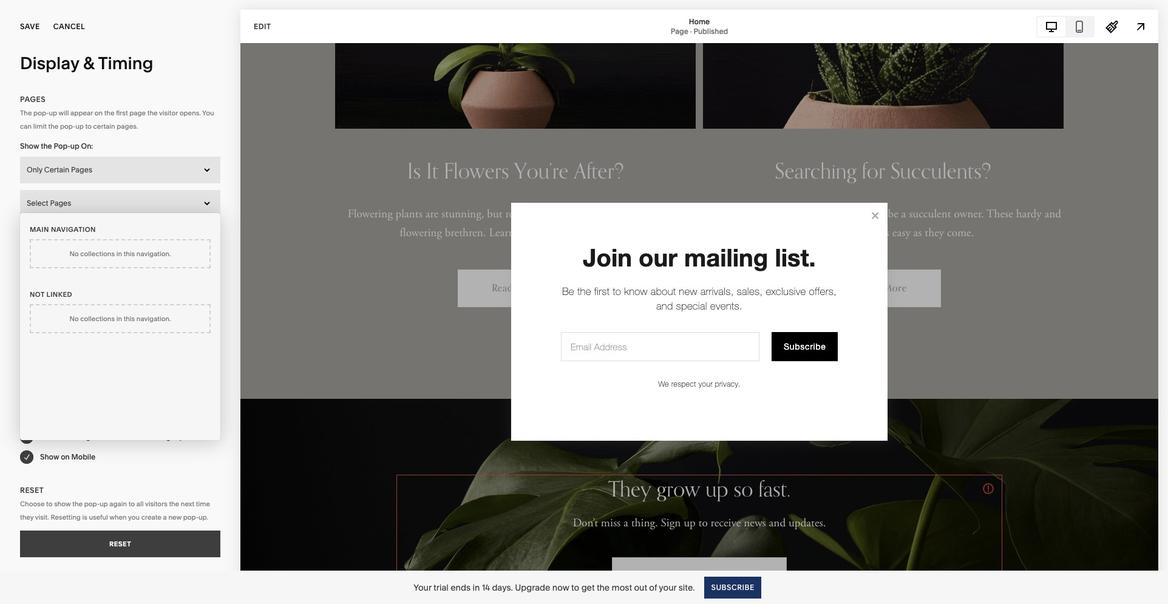 Task type: describe. For each thing, give the bounding box(es) containing it.
show for show the pop-up on:
[[20, 142, 39, 151]]

seconds
[[51, 325, 81, 334]]

reset button
[[20, 531, 221, 557]]

save
[[20, 22, 40, 31]]

up. inside timing choose when to display the pop-up. the pop-up will show on scroll or the set timer, whichever comes first.
[[124, 252, 134, 261]]

time
[[196, 500, 210, 508]]

not
[[30, 290, 45, 299]]

timer,
[[70, 266, 88, 274]]

when inside reset choose to show the pop-up again to all visitors the next time they visit. resetting is useful when you create a new pop-up.
[[109, 513, 127, 522]]

new
[[169, 513, 182, 522]]

you
[[128, 513, 140, 522]]

1 no from the top
[[70, 249, 79, 258]]

the left pop-
[[41, 142, 52, 151]]

show the pop-up on:
[[20, 142, 93, 151]]

now
[[553, 582, 570, 593]]

sees
[[63, 379, 77, 388]]

save button
[[20, 13, 40, 40]]

your trial ends in 14 days. upgrade now to get the most out of your site.
[[414, 582, 695, 593]]

up inside reset choose to show the pop-up again to all visitors the next time they visit. resetting is useful when you create a new pop-up.
[[100, 500, 108, 508]]

modal dialog
[[20, 213, 221, 444]]

1 navigation. from the top
[[137, 249, 171, 258]]

only
[[27, 165, 42, 174]]

pop- up the whichever
[[109, 252, 124, 261]]

can
[[20, 122, 32, 131]]

opens.
[[180, 109, 201, 117]]

linked
[[46, 290, 72, 299]]

all
[[137, 500, 144, 508]]

pop- down "appear"
[[60, 122, 76, 131]]

to inside pages the pop-up will appear on the first page the visitor opens. you can limit the pop-up to certain pages.
[[85, 122, 92, 131]]

the right limit
[[48, 122, 59, 131]]

to up visit.
[[46, 500, 53, 508]]

a for visitor
[[37, 379, 41, 388]]

show up show on mobile
[[60, 432, 79, 441]]

the up new
[[169, 500, 179, 508]]

display
[[73, 252, 95, 261]]

0 vertical spatial after
[[27, 325, 43, 334]]

trial
[[434, 582, 449, 593]]

show inside timing choose when to display the pop-up. the pop-up will show on scroll or the set timer, whichever comes first.
[[186, 252, 203, 261]]

when inside timing choose when to display the pop-up. the pop-up will show on scroll or the set timer, whichever comes first.
[[46, 252, 63, 261]]

you
[[202, 109, 214, 117]]

cancel button
[[53, 13, 85, 40]]

first
[[116, 109, 128, 117]]

no collections in this navigation.
[[70, 249, 171, 258]]

navigation. inside not linked no collections in this navigation.
[[137, 314, 171, 323]]

pop- down next
[[183, 513, 199, 522]]

not linked no collections in this navigation.
[[30, 290, 171, 323]]

show for show on mobile
[[40, 452, 59, 461]]

visitors
[[145, 500, 168, 508]]

frequency
[[20, 365, 67, 375]]

appear
[[71, 109, 93, 117]]

&
[[83, 53, 95, 74]]

reset for reset
[[109, 540, 131, 548]]

days.
[[492, 582, 513, 593]]

certain
[[93, 122, 115, 131]]

pop- inside frequency after a visitor sees the pop-up, show it again:
[[91, 379, 106, 388]]

5
[[45, 325, 49, 334]]

1 collections from the top
[[80, 249, 115, 258]]

timing choose when to display the pop-up. the pop-up will show on scroll or the set timer, whichever comes first.
[[20, 238, 212, 274]]

of
[[650, 582, 657, 593]]

published
[[694, 26, 729, 36]]

1 vertical spatial pages
[[71, 165, 92, 174]]

main navigation
[[30, 225, 96, 234]]

reset for reset choose to show the pop-up again to all visitors the next time they visit. resetting is useful when you create a new pop-up.
[[20, 486, 44, 495]]

reset choose to show the pop-up again to all visitors the next time they visit. resetting is useful when you create a new pop-up.
[[20, 486, 210, 522]]

ends
[[451, 582, 471, 593]]

again
[[81, 432, 101, 441]]

show for show on a timer
[[27, 292, 46, 301]]

to left get
[[572, 582, 580, 593]]

set
[[59, 266, 68, 274]]

out
[[635, 582, 648, 593]]

only certain pages
[[27, 165, 92, 174]]

to left all
[[129, 500, 135, 508]]

in inside not linked no collections in this navigation.
[[116, 314, 122, 323]]

main
[[30, 225, 49, 234]]

up,
[[106, 379, 116, 388]]

scroll
[[20, 266, 37, 274]]

they
[[20, 513, 34, 522]]

your
[[659, 582, 677, 593]]

visitor inside pages the pop-up will appear on the first page the visitor opens. you can limit the pop-up to certain pages.
[[159, 109, 178, 117]]

or
[[39, 266, 45, 274]]

newsletter
[[120, 432, 158, 441]]

limit
[[33, 122, 47, 131]]

the up is
[[72, 500, 83, 508]]

show on a timer
[[27, 292, 84, 301]]

a inside reset choose to show the pop-up again to all visitors the next time they visit. resetting is useful when you create a new pop-up.
[[163, 513, 167, 522]]

up inside timing choose when to display the pop-up. the pop-up will show on scroll or the set timer, whichever comes first.
[[164, 252, 172, 261]]

choose for timing
[[20, 252, 45, 261]]

home
[[689, 17, 710, 26]]

visitor inside frequency after a visitor sees the pop-up, show it again:
[[42, 379, 61, 388]]

the inside frequency after a visitor sees the pop-up, show it again:
[[79, 379, 89, 388]]

page
[[130, 109, 146, 117]]

2 vertical spatial pages
[[50, 198, 71, 207]]

mobile
[[71, 452, 96, 461]]



Task type: locate. For each thing, give the bounding box(es) containing it.
useful
[[89, 513, 108, 522]]

cancel
[[53, 22, 85, 31]]

choose
[[20, 252, 45, 261], [20, 500, 45, 508]]

don't
[[40, 432, 58, 441]]

a left timer
[[58, 292, 62, 301]]

reset inside reset button
[[109, 540, 131, 548]]

up.
[[124, 252, 134, 261], [199, 513, 208, 522]]

1 horizontal spatial will
[[174, 252, 184, 261]]

the inside pages the pop-up will appear on the first page the visitor opens. you can limit the pop-up to certain pages.
[[20, 109, 32, 117]]

0 vertical spatial this
[[124, 249, 135, 258]]

0 vertical spatial reset
[[20, 486, 44, 495]]

1 vertical spatial when
[[109, 513, 127, 522]]

display
[[20, 53, 79, 74]]

next
[[181, 500, 195, 508]]

1 vertical spatial show
[[118, 379, 134, 388]]

get
[[582, 582, 595, 593]]

timing
[[98, 53, 153, 74], [20, 238, 48, 248]]

navigation. up first.
[[137, 249, 171, 258]]

pages inside pages the pop-up will appear on the first page the visitor opens. you can limit the pop-up to certain pages.
[[20, 95, 46, 104]]

select pages
[[27, 198, 71, 207]]

the right or
[[47, 266, 57, 274]]

pop-
[[54, 142, 70, 151]]

certain
[[44, 165, 69, 174]]

1 vertical spatial up.
[[199, 513, 208, 522]]

2 collections from the top
[[80, 314, 115, 323]]

to up set
[[65, 252, 71, 261]]

the right page
[[147, 109, 158, 117]]

this inside not linked no collections in this navigation.
[[124, 314, 135, 323]]

in left 14
[[473, 582, 480, 593]]

pages the pop-up will appear on the first page the visitor opens. you can limit the pop-up to certain pages.
[[20, 95, 214, 131]]

show
[[20, 142, 39, 151], [27, 292, 46, 301], [60, 432, 79, 441], [40, 452, 59, 461]]

a inside frequency after a visitor sees the pop-up, show it again:
[[37, 379, 41, 388]]

1 vertical spatial this
[[124, 314, 135, 323]]

pop- up useful
[[84, 500, 100, 508]]

in down the whichever
[[116, 314, 122, 323]]

0 vertical spatial timing
[[98, 53, 153, 74]]

in up the whichever
[[116, 249, 122, 258]]

to inside timing choose when to display the pop-up. the pop-up will show on scroll or the set timer, whichever comes first.
[[65, 252, 71, 261]]

again:
[[141, 379, 160, 388]]

0 horizontal spatial will
[[59, 109, 69, 117]]

the
[[20, 109, 32, 117], [135, 252, 147, 261]]

1 horizontal spatial visitor
[[159, 109, 178, 117]]

1 vertical spatial visitor
[[42, 379, 61, 388]]

pages right the select
[[50, 198, 71, 207]]

0 vertical spatial in
[[116, 249, 122, 258]]

after
[[103, 432, 119, 441]]

timing right &
[[98, 53, 153, 74]]

page
[[671, 26, 689, 36]]

will left "appear"
[[59, 109, 69, 117]]

after
[[27, 325, 43, 334], [20, 379, 35, 388]]

1 vertical spatial a
[[37, 379, 41, 388]]

1 horizontal spatial reset
[[109, 540, 131, 548]]

1 vertical spatial the
[[135, 252, 147, 261]]

0 vertical spatial will
[[59, 109, 69, 117]]

upgrade
[[515, 582, 551, 593]]

no inside not linked no collections in this navigation.
[[70, 314, 79, 323]]

0 vertical spatial up.
[[124, 252, 134, 261]]

2 vertical spatial in
[[473, 582, 480, 593]]

don't show again after newsletter signup
[[40, 432, 184, 441]]

site.
[[679, 582, 695, 593]]

0 vertical spatial pages
[[20, 95, 46, 104]]

2 navigation. from the top
[[137, 314, 171, 323]]

0 horizontal spatial timing
[[20, 238, 48, 248]]

choose up they
[[20, 500, 45, 508]]

the
[[104, 109, 115, 117], [147, 109, 158, 117], [48, 122, 59, 131], [41, 142, 52, 151], [97, 252, 107, 261], [47, 266, 57, 274], [79, 379, 89, 388], [72, 500, 83, 508], [169, 500, 179, 508], [597, 582, 610, 593]]

pages
[[20, 95, 46, 104], [71, 165, 92, 174], [50, 198, 71, 207]]

comes
[[123, 266, 145, 274]]

1 vertical spatial no
[[70, 314, 79, 323]]

navigation.
[[137, 249, 171, 258], [137, 314, 171, 323]]

0 vertical spatial show
[[186, 252, 203, 261]]

2 this from the top
[[124, 314, 135, 323]]

0 horizontal spatial visitor
[[42, 379, 61, 388]]

timing down main
[[20, 238, 48, 248]]

timer
[[64, 292, 84, 301]]

most
[[612, 582, 632, 593]]

0 vertical spatial collections
[[80, 249, 115, 258]]

2 choose from the top
[[20, 500, 45, 508]]

create
[[141, 513, 162, 522]]

is
[[82, 513, 87, 522]]

will inside pages the pop-up will appear on the first page the visitor opens. you can limit the pop-up to certain pages.
[[59, 109, 69, 117]]

your
[[414, 582, 432, 593]]

0 horizontal spatial the
[[20, 109, 32, 117]]

show down don't
[[40, 452, 59, 461]]

the up can
[[20, 109, 32, 117]]

1 horizontal spatial timing
[[98, 53, 153, 74]]

no
[[70, 249, 79, 258], [70, 314, 79, 323]]

first.
[[146, 266, 160, 274]]

1 vertical spatial in
[[116, 314, 122, 323]]

pop- right sees at the bottom of the page
[[91, 379, 106, 388]]

collections up the whichever
[[80, 249, 115, 258]]

2 vertical spatial show
[[54, 500, 71, 508]]

again
[[110, 500, 127, 508]]

1 vertical spatial choose
[[20, 500, 45, 508]]

reset up they
[[20, 486, 44, 495]]

0 horizontal spatial up.
[[124, 252, 134, 261]]

choose up scroll
[[20, 252, 45, 261]]

show
[[186, 252, 203, 261], [118, 379, 134, 388], [54, 500, 71, 508]]

on inside pages the pop-up will appear on the first page the visitor opens. you can limit the pop-up to certain pages.
[[95, 109, 103, 117]]

no up timer, on the top left of the page
[[70, 249, 79, 258]]

collections down timer
[[80, 314, 115, 323]]

the inside timing choose when to display the pop-up. the pop-up will show on scroll or the set timer, whichever comes first.
[[135, 252, 147, 261]]

when up set
[[46, 252, 63, 261]]

pages down "on:"
[[71, 165, 92, 174]]

navigation. down first.
[[137, 314, 171, 323]]

1 horizontal spatial the
[[135, 252, 147, 261]]

resetting
[[51, 513, 81, 522]]

0 vertical spatial navigation.
[[137, 249, 171, 258]]

frequency after a visitor sees the pop-up, show it again:
[[20, 365, 160, 388]]

will right the no collections in this navigation.
[[174, 252, 184, 261]]

this up the comes
[[124, 249, 135, 258]]

show inside reset choose to show the pop-up again to all visitors the next time they visit. resetting is useful when you create a new pop-up.
[[54, 500, 71, 508]]

pop-
[[33, 109, 49, 117], [60, 122, 76, 131], [109, 252, 124, 261], [149, 252, 164, 261], [91, 379, 106, 388], [84, 500, 100, 508], [183, 513, 199, 522]]

1 vertical spatial navigation.
[[137, 314, 171, 323]]

up. inside reset choose to show the pop-up again to all visitors the next time they visit. resetting is useful when you create a new pop-up.
[[199, 513, 208, 522]]

choose inside timing choose when to display the pop-up. the pop-up will show on scroll or the set timer, whichever comes first.
[[20, 252, 45, 261]]

14
[[482, 582, 490, 593]]

to
[[85, 122, 92, 131], [65, 252, 71, 261], [46, 500, 53, 508], [129, 500, 135, 508], [572, 582, 580, 593]]

0 horizontal spatial when
[[46, 252, 63, 261]]

visitor down frequency
[[42, 379, 61, 388]]

·
[[691, 26, 692, 36]]

show inside frequency after a visitor sees the pop-up, show it again:
[[118, 379, 134, 388]]

show on mobile
[[40, 452, 96, 461]]

edit button
[[246, 15, 279, 38]]

visit.
[[35, 513, 49, 522]]

edit
[[254, 22, 271, 31]]

1 horizontal spatial when
[[109, 513, 127, 522]]

signup
[[160, 432, 184, 441]]

visitor
[[159, 109, 178, 117], [42, 379, 61, 388]]

choose inside reset choose to show the pop-up again to all visitors the next time they visit. resetting is useful when you create a new pop-up.
[[20, 500, 45, 508]]

after 5 seconds
[[27, 325, 81, 334]]

collections inside not linked no collections in this navigation.
[[80, 314, 115, 323]]

after left 5
[[27, 325, 43, 334]]

no up seconds
[[70, 314, 79, 323]]

the left first
[[104, 109, 115, 117]]

0 vertical spatial visitor
[[159, 109, 178, 117]]

on:
[[81, 142, 93, 151]]

reset inside reset choose to show the pop-up again to all visitors the next time they visit. resetting is useful when you create a new pop-up.
[[20, 486, 44, 495]]

a
[[58, 292, 62, 301], [37, 379, 41, 388], [163, 513, 167, 522]]

up. down time on the left bottom
[[199, 513, 208, 522]]

1 vertical spatial will
[[174, 252, 184, 261]]

2 vertical spatial a
[[163, 513, 167, 522]]

1 horizontal spatial a
[[58, 292, 62, 301]]

1 vertical spatial after
[[20, 379, 35, 388]]

2 horizontal spatial show
[[186, 252, 203, 261]]

show left linked
[[27, 292, 46, 301]]

0 vertical spatial no
[[70, 249, 79, 258]]

in
[[116, 249, 122, 258], [116, 314, 122, 323], [473, 582, 480, 593]]

2 no from the top
[[70, 314, 79, 323]]

0 vertical spatial the
[[20, 109, 32, 117]]

it
[[136, 379, 140, 388]]

after inside frequency after a visitor sees the pop-up, show it again:
[[20, 379, 35, 388]]

the up the whichever
[[97, 252, 107, 261]]

0 horizontal spatial reset
[[20, 486, 44, 495]]

reset
[[20, 486, 44, 495], [109, 540, 131, 548]]

this down the comes
[[124, 314, 135, 323]]

a down frequency
[[37, 379, 41, 388]]

navigation
[[51, 225, 96, 234]]

pages up can
[[20, 95, 46, 104]]

1 this from the top
[[124, 249, 135, 258]]

the right sees at the bottom of the page
[[79, 379, 89, 388]]

tab list
[[1038, 17, 1094, 36]]

the right get
[[597, 582, 610, 593]]

select
[[27, 198, 48, 207]]

up
[[49, 109, 57, 117], [75, 122, 84, 131], [70, 142, 79, 151], [164, 252, 172, 261], [100, 500, 108, 508]]

will
[[59, 109, 69, 117], [174, 252, 184, 261]]

0 vertical spatial a
[[58, 292, 62, 301]]

0 horizontal spatial a
[[37, 379, 41, 388]]

when down again
[[109, 513, 127, 522]]

timing inside timing choose when to display the pop-up. the pop-up will show on scroll or the set timer, whichever comes first.
[[20, 238, 48, 248]]

1 vertical spatial reset
[[109, 540, 131, 548]]

choose for reset
[[20, 500, 45, 508]]

pop- up limit
[[33, 109, 49, 117]]

whichever
[[89, 266, 122, 274]]

1 choose from the top
[[20, 252, 45, 261]]

0 vertical spatial choose
[[20, 252, 45, 261]]

visitor left opens. at the top left of page
[[159, 109, 178, 117]]

up. up the comes
[[124, 252, 134, 261]]

a for timer
[[58, 292, 62, 301]]

to down "appear"
[[85, 122, 92, 131]]

pop- up first.
[[149, 252, 164, 261]]

1 vertical spatial collections
[[80, 314, 115, 323]]

the up the comes
[[135, 252, 147, 261]]

on
[[95, 109, 103, 117], [204, 252, 212, 261], [47, 292, 56, 301], [61, 452, 70, 461]]

2 horizontal spatial a
[[163, 513, 167, 522]]

0 horizontal spatial show
[[54, 500, 71, 508]]

on inside timing choose when to display the pop-up. the pop-up will show on scroll or the set timer, whichever comes first.
[[204, 252, 212, 261]]

reset down you at the bottom left of page
[[109, 540, 131, 548]]

1 vertical spatial timing
[[20, 238, 48, 248]]

0 vertical spatial when
[[46, 252, 63, 261]]

pages.
[[117, 122, 138, 131]]

1 horizontal spatial show
[[118, 379, 134, 388]]

1 horizontal spatial up.
[[199, 513, 208, 522]]

home page · published
[[671, 17, 729, 36]]

display & timing
[[20, 53, 153, 74]]

will inside timing choose when to display the pop-up. the pop-up will show on scroll or the set timer, whichever comes first.
[[174, 252, 184, 261]]

after down frequency
[[20, 379, 35, 388]]

a left new
[[163, 513, 167, 522]]

show down can
[[20, 142, 39, 151]]



Task type: vqa. For each thing, say whether or not it's contained in the screenshot.


